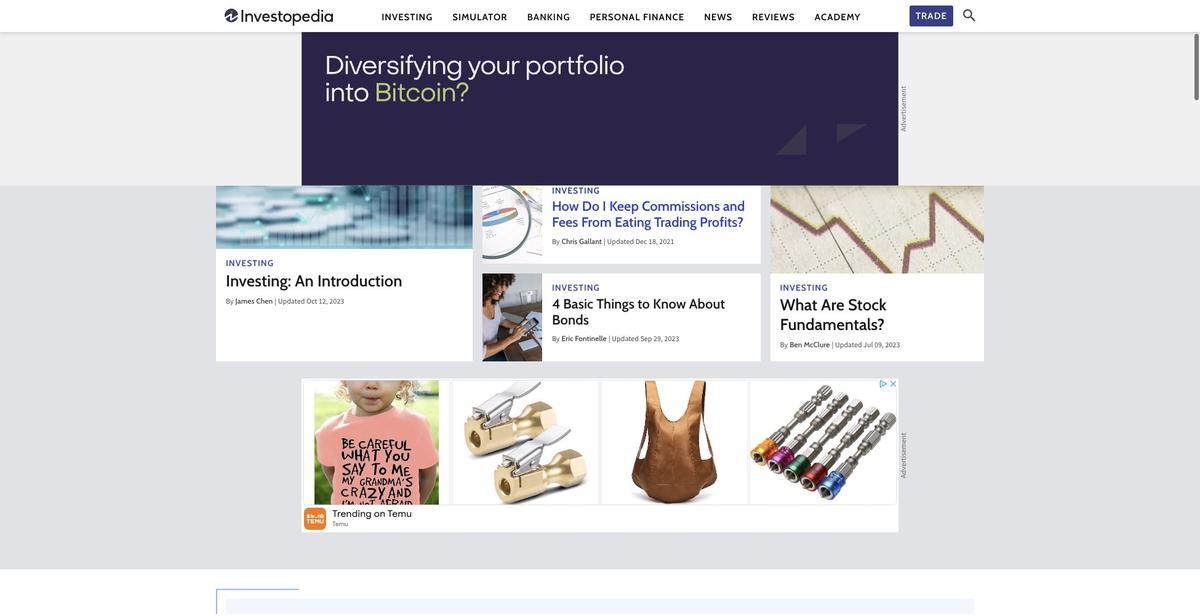 Task type: describe. For each thing, give the bounding box(es) containing it.
from
[[343, 0, 380, 8]]

personal finance link
[[590, 11, 685, 24]]

by inside how do i keep commissions and fees from eating trading profits? by chris gallant updated dec 18, 2021
[[552, 237, 560, 249]]

updated inside the investing: an introduction by james chen updated oct 12, 2023
[[278, 297, 305, 308]]

of
[[339, 2, 355, 31]]

1 horizontal spatial long-
[[642, 0, 681, 8]]

key
[[388, 2, 415, 31]]

james
[[236, 297, 255, 306]]

2023 inside 4 basic things to know about bonds by eric fontinelle updated sep 29, 2023
[[665, 334, 679, 346]]

commissions
[[642, 198, 720, 215]]

1 horizontal spatial is
[[571, 0, 583, 8]]

profits?
[[700, 214, 744, 231]]

banking
[[527, 11, 570, 22]]

an
[[295, 271, 314, 291]]

bonds
[[552, 312, 589, 329]]

know
[[653, 296, 686, 312]]

09,
[[875, 340, 884, 352]]

news
[[704, 11, 733, 22]]

and inside how do i keep commissions and fees from eating trading profits? by chris gallant updated dec 18, 2021
[[723, 198, 745, 215]]

0 horizontal spatial long-
[[584, 2, 624, 31]]

trade link
[[910, 5, 954, 27]]

investopedia homepage image
[[225, 7, 333, 27]]

a
[[220, 57, 227, 68]]

jul
[[864, 340, 873, 352]]

one
[[306, 2, 336, 31]]

2 advertisement element from the top
[[302, 379, 899, 533]]

stock
[[848, 296, 887, 315]]

that
[[462, 0, 493, 8]]

search image
[[963, 9, 976, 22]]

a beginner's guide to investing
[[220, 57, 395, 68]]

0 horizontal spatial is
[[290, 2, 303, 31]]

fees
[[552, 214, 578, 231]]

building
[[516, 2, 580, 31]]

investing:
[[226, 271, 291, 291]]

fontinelle
[[575, 334, 607, 344]]

updated inside 4 basic things to know about bonds by eric fontinelle updated sep 29, 2023
[[612, 334, 639, 346]]

or
[[830, 0, 847, 8]]

academy
[[815, 11, 861, 22]]

updated inside how do i keep commissions and fees from eating trading profits? by chris gallant updated dec 18, 2021
[[607, 237, 634, 249]]

simulator link
[[453, 11, 508, 24]]

18,
[[649, 237, 658, 249]]

wealth
[[664, 2, 717, 31]]

trading
[[384, 0, 439, 8]]

decades.
[[850, 0, 919, 8]]

reviews link
[[752, 11, 795, 24]]

are
[[821, 296, 845, 315]]

chen
[[256, 297, 273, 306]]

introduction
[[317, 271, 402, 291]]

2023 inside the investing: an introduction by james chen updated oct 12, 2023
[[330, 297, 344, 308]]

2023 inside what are stock fundamentals? by ben mcclure updated jul 09, 2023
[[886, 340, 900, 352]]

basic
[[563, 296, 594, 312]]

news link
[[704, 11, 733, 24]]

by inside 4 basic things to know about bonds by eric fontinelle updated sep 29, 2023
[[552, 334, 560, 346]]

reviews
[[752, 11, 795, 22]]

to for beginner's
[[326, 57, 339, 68]]

from
[[582, 214, 612, 231]]



Task type: vqa. For each thing, say whether or not it's contained in the screenshot.
'Updated' inside "Investing: An Introduction By James Chen Updated Oct 12, 2023"
yes



Task type: locate. For each thing, give the bounding box(es) containing it.
dec
[[636, 237, 647, 249]]

1 advertisement element from the top
[[302, 32, 899, 186]]

usually
[[726, 0, 782, 8]]

security.
[[824, 2, 890, 31]]

do
[[582, 198, 600, 215]]

1 vertical spatial advertisement element
[[302, 379, 899, 533]]

to for basic
[[638, 296, 650, 312]]

1 horizontal spatial the
[[612, 0, 638, 8]]

by inside the investing: an introduction by james chen updated oct 12, 2023
[[226, 297, 234, 308]]

updated left sep at right
[[612, 334, 639, 346]]

by
[[552, 237, 560, 249], [226, 297, 234, 308], [552, 334, 560, 346], [780, 340, 788, 352]]

gallant
[[579, 237, 602, 246]]

strategies
[[418, 2, 493, 31]]

investing: an introduction by james chen updated oct 12, 2023
[[226, 271, 402, 308]]

to left know
[[638, 296, 650, 312]]

to
[[497, 2, 513, 31], [326, 57, 339, 68], [638, 296, 650, 312]]

woman working on her finances at home on her smart phone image
[[483, 274, 542, 362]]

trade
[[916, 10, 947, 21]]

keep
[[610, 198, 639, 215]]

is left one
[[290, 2, 303, 31]]

academy link
[[815, 11, 861, 24]]

0 horizontal spatial the
[[359, 2, 384, 31]]

chris
[[562, 237, 578, 246]]

to inside 4 basic things to know about bonds by eric fontinelle updated sep 29, 2023
[[638, 296, 650, 312]]

eric
[[562, 334, 573, 344]]

fundamentals?
[[780, 315, 885, 335]]

personal finance
[[590, 11, 685, 22]]

by inside what are stock fundamentals? by ben mcclure updated jul 09, 2023
[[780, 340, 788, 352]]

and inside the investing differs from trading in that investing is for the long-term, usually years or decades. investing is one of the key strategies to building long-term wealth and financial security.
[[721, 2, 750, 31]]

investing journey image
[[216, 79, 473, 250]]

investing link
[[382, 11, 433, 24]]

term,
[[681, 0, 723, 8]]

0 horizontal spatial to
[[326, 57, 339, 68]]

financial
[[754, 2, 821, 31]]

years
[[786, 0, 827, 8]]

in
[[443, 0, 458, 8]]

0 vertical spatial to
[[497, 2, 513, 31]]

sep
[[640, 334, 652, 346]]

oct
[[306, 297, 317, 308]]

things
[[597, 296, 635, 312]]

what are stock fundamentals? by ben mcclure updated jul 09, 2023
[[780, 296, 900, 352]]

0 vertical spatial advertisement element
[[302, 32, 899, 186]]

investing differs from trading in that investing is for the long-term, usually years or decades. investing is one of the key strategies to building long-term wealth and financial security.
[[216, 0, 919, 31]]

personal
[[590, 11, 641, 22]]

long-
[[642, 0, 681, 8], [584, 2, 624, 31]]

investing
[[216, 0, 287, 8], [216, 2, 287, 31], [382, 11, 433, 22], [342, 57, 395, 68]]

how do i keep commissions and fees from eating trading profits? by chris gallant updated dec 18, 2021
[[552, 198, 745, 249]]

advertisement element
[[302, 32, 899, 186], [302, 379, 899, 533]]

updated inside what are stock fundamentals? by ben mcclure updated jul 09, 2023
[[835, 340, 862, 352]]

mcclure
[[804, 340, 830, 349]]

by left eric in the bottom of the page
[[552, 334, 560, 346]]

2021
[[660, 237, 674, 249]]

to right that at the left
[[497, 2, 513, 31]]

4
[[552, 296, 560, 312]]

by left chris
[[552, 237, 560, 249]]

term
[[624, 2, 661, 31]]

2 horizontal spatial to
[[638, 296, 650, 312]]

the up personal
[[612, 0, 638, 8]]

2023 right 12,
[[330, 297, 344, 308]]

banking link
[[527, 11, 570, 24]]

1 horizontal spatial 2023
[[665, 334, 679, 346]]

2023 right '29,' on the right bottom
[[665, 334, 679, 346]]

and right commissions
[[723, 198, 745, 215]]

updated
[[607, 237, 634, 249], [278, 297, 305, 308], [612, 334, 639, 346], [835, 340, 862, 352]]

ben
[[790, 340, 802, 349]]

eating
[[615, 214, 651, 231]]

29,
[[654, 334, 663, 346]]

finance
[[643, 11, 685, 22]]

12,
[[319, 297, 328, 308]]

is left for
[[571, 0, 583, 8]]

about
[[689, 296, 725, 312]]

beginner's
[[230, 57, 289, 68]]

by left ben
[[780, 340, 788, 352]]

2023 right 09, on the right of page
[[886, 340, 900, 352]]

4 basic things to know about bonds by eric fontinelle updated sep 29, 2023
[[552, 296, 725, 346]]

the right of
[[359, 2, 384, 31]]

0 vertical spatial and
[[721, 2, 750, 31]]

guide
[[291, 57, 323, 68]]

how
[[552, 198, 579, 215]]

2023
[[330, 297, 344, 308], [665, 334, 679, 346], [886, 340, 900, 352]]

and
[[721, 2, 750, 31], [723, 198, 745, 215]]

differs
[[290, 0, 339, 8]]

2 horizontal spatial 2023
[[886, 340, 900, 352]]

the
[[612, 0, 638, 8], [359, 2, 384, 31]]

for
[[587, 0, 609, 8]]

i
[[603, 198, 606, 215]]

updated left jul
[[835, 340, 862, 352]]

1 vertical spatial and
[[723, 198, 745, 215]]

what
[[780, 296, 818, 315]]

2 vertical spatial to
[[638, 296, 650, 312]]

investing in stocks: how to start for beginners image
[[483, 79, 542, 167]]

trading
[[654, 214, 697, 231]]

0 horizontal spatial 2023
[[330, 297, 344, 308]]

1 horizontal spatial to
[[497, 2, 513, 31]]

to right guide
[[326, 57, 339, 68]]

is
[[571, 0, 583, 8], [290, 2, 303, 31]]

1 vertical spatial to
[[326, 57, 339, 68]]

updated left dec
[[607, 237, 634, 249]]

and left reviews
[[721, 2, 750, 31]]

by left james
[[226, 297, 234, 308]]

simulator
[[453, 11, 508, 22]]

investing
[[497, 0, 567, 8]]

to inside the investing differs from trading in that investing is for the long-term, usually years or decades. investing is one of the key strategies to building long-term wealth and financial security.
[[497, 2, 513, 31]]

updated left oct
[[278, 297, 305, 308]]



